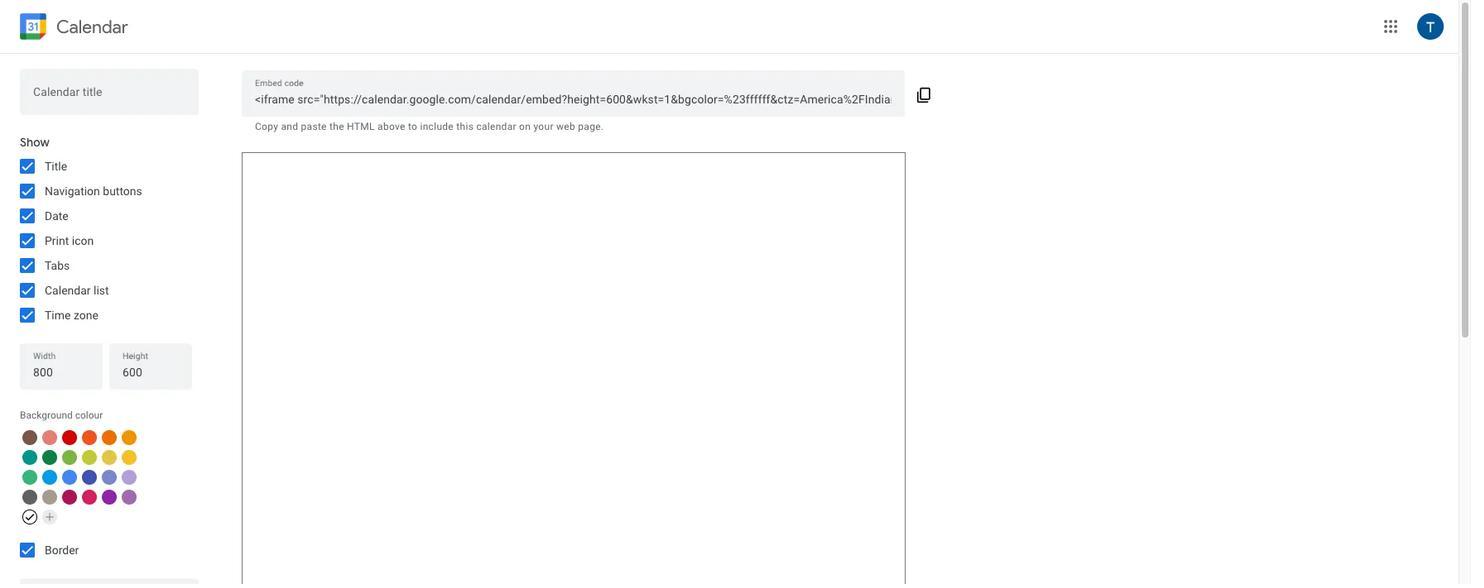 Task type: vqa. For each thing, say whether or not it's contained in the screenshot.
the leftmost 5
no



Task type: describe. For each thing, give the bounding box(es) containing it.
calendar for calendar
[[56, 15, 128, 38]]

birch menu item
[[42, 490, 57, 505]]

list
[[94, 284, 109, 297]]

eucalyptus menu item
[[22, 451, 37, 465]]

time zone
[[45, 309, 98, 322]]

to
[[408, 121, 418, 133]]

basil menu item
[[42, 451, 57, 465]]

calendar colour menu item
[[22, 510, 37, 525]]

title
[[45, 160, 67, 173]]

cobalt menu item
[[62, 470, 77, 485]]

background colour
[[20, 410, 103, 422]]

cocoa menu item
[[22, 431, 37, 446]]

banana menu item
[[122, 451, 137, 465]]

time
[[45, 309, 71, 322]]

buttons
[[103, 185, 142, 198]]

peacock menu item
[[42, 470, 57, 485]]

copy
[[255, 121, 278, 133]]

zone
[[74, 309, 98, 322]]

background
[[20, 410, 73, 422]]

page.
[[578, 121, 604, 133]]

content_copy
[[917, 87, 933, 104]]

calendar
[[477, 121, 517, 133]]

on
[[519, 121, 531, 133]]

pumpkin menu item
[[102, 431, 117, 446]]

copy and paste the html above to include this calendar on your web page.
[[255, 121, 604, 133]]

show
[[20, 135, 50, 150]]

add custom colour menu item
[[42, 510, 57, 525]]

your
[[534, 121, 554, 133]]

icon
[[72, 234, 94, 248]]

beetroot menu item
[[62, 490, 77, 505]]

the
[[330, 121, 344, 133]]

lavender menu item
[[102, 470, 117, 485]]

tomato menu item
[[62, 431, 77, 446]]



Task type: locate. For each thing, give the bounding box(es) containing it.
wisteria menu item
[[122, 470, 137, 485]]

pistachio menu item
[[62, 451, 77, 465]]

tangerine menu item
[[82, 431, 97, 446]]

calendar list
[[45, 284, 109, 297]]

calendar link
[[17, 10, 128, 46]]

print icon
[[45, 234, 94, 248]]

date
[[45, 210, 69, 223]]

None text field
[[33, 86, 186, 109], [255, 88, 892, 111], [33, 86, 186, 109], [255, 88, 892, 111]]

citron menu item
[[102, 451, 117, 465]]

graphite menu item
[[22, 490, 37, 505]]

calendar
[[56, 15, 128, 38], [45, 284, 91, 297]]

include
[[420, 121, 454, 133]]

border
[[45, 544, 79, 557]]

grape menu item
[[102, 490, 117, 505]]

and
[[281, 121, 298, 133]]

calendar inside calendar link
[[56, 15, 128, 38]]

navigation buttons
[[45, 185, 142, 198]]

html
[[347, 121, 375, 133]]

navigation
[[45, 185, 100, 198]]

content_copy button
[[906, 74, 944, 113]]

colour
[[75, 410, 103, 422]]

1 vertical spatial calendar
[[45, 284, 91, 297]]

avocado menu item
[[82, 451, 97, 465]]

blueberry menu item
[[82, 470, 97, 485]]

0 vertical spatial calendar
[[56, 15, 128, 38]]

web
[[557, 121, 576, 133]]

print
[[45, 234, 69, 248]]

above
[[378, 121, 406, 133]]

cherry blossom menu item
[[82, 490, 97, 505]]

flamingo menu item
[[42, 431, 57, 446]]

amethyst menu item
[[122, 490, 137, 505]]

calendar for calendar list
[[45, 284, 91, 297]]

tabs
[[45, 259, 70, 273]]

mango menu item
[[122, 431, 137, 446]]

sage menu item
[[22, 470, 37, 485]]

None number field
[[33, 361, 89, 384], [123, 361, 179, 384], [33, 361, 89, 384], [123, 361, 179, 384]]

paste
[[301, 121, 327, 133]]

this
[[457, 121, 474, 133]]



